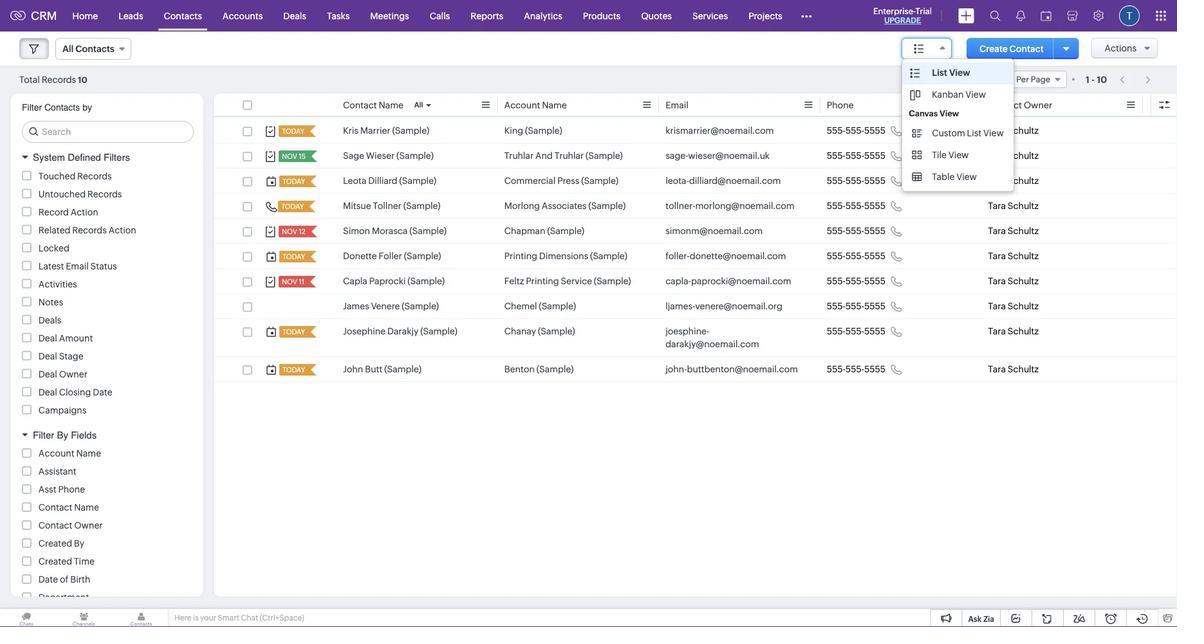 Task type: describe. For each thing, give the bounding box(es) containing it.
1 vertical spatial deals
[[39, 315, 61, 325]]

tara schultz for venere@noemail.org
[[988, 301, 1039, 312]]

actions
[[1105, 43, 1137, 53]]

0 horizontal spatial email
[[66, 261, 89, 271]]

1 horizontal spatial action
[[109, 225, 136, 235]]

today for josephine darakjy (sample)
[[283, 328, 305, 336]]

contact up created by
[[39, 521, 72, 531]]

wieser@noemail.uk
[[688, 151, 770, 161]]

(sample) right butt
[[384, 364, 422, 375]]

0 horizontal spatial date
[[39, 575, 58, 585]]

1 horizontal spatial account name
[[504, 100, 567, 110]]

create menu element
[[951, 0, 982, 31]]

deal for deal amount
[[39, 333, 57, 343]]

5555 for morlong@noemail.com
[[865, 201, 886, 211]]

(sample) up sage wieser (sample) link
[[392, 126, 429, 136]]

untouched
[[39, 189, 86, 199]]

schultz for paprocki@noemail.com
[[1008, 276, 1039, 286]]

tollner-morlong@noemail.com
[[666, 201, 795, 211]]

ljames-venere@noemail.org link
[[666, 300, 783, 313]]

records for total
[[42, 74, 76, 85]]

page
[[1031, 75, 1051, 84]]

today for john butt (sample)
[[283, 366, 305, 374]]

(sample) up service at the top
[[590, 251, 628, 261]]

leota dilliard (sample)
[[343, 176, 436, 186]]

kris marrier (sample)
[[343, 126, 429, 136]]

today for donette foller (sample)
[[283, 253, 305, 261]]

10 inside field
[[972, 75, 981, 84]]

simon morasca (sample) link
[[343, 225, 447, 238]]

leads
[[119, 11, 143, 21]]

All Contacts field
[[55, 38, 131, 60]]

mitsue
[[343, 201, 371, 211]]

filter for filter by fields
[[33, 430, 54, 441]]

555-555-5555 for darakjy@noemail.com
[[827, 326, 886, 337]]

table view option
[[903, 166, 1014, 188]]

josephine darakjy (sample) link
[[343, 325, 458, 338]]

555-555-5555 for dilliard@noemail.com
[[827, 176, 886, 186]]

per
[[1017, 75, 1029, 84]]

trial
[[916, 6, 932, 16]]

simon morasca (sample)
[[343, 226, 447, 236]]

1 vertical spatial contact owner
[[39, 521, 103, 531]]

touched records
[[39, 171, 112, 181]]

leads link
[[108, 0, 154, 31]]

assistant
[[39, 467, 76, 477]]

by for filter
[[57, 430, 68, 441]]

(sample) down chemel (sample)
[[538, 326, 575, 337]]

Other Modules field
[[793, 5, 821, 26]]

(sample) right darakjy
[[420, 326, 458, 337]]

1 vertical spatial contact name
[[39, 503, 99, 513]]

dilliard
[[368, 176, 397, 186]]

commercial press (sample)
[[504, 176, 619, 186]]

department
[[39, 593, 89, 603]]

created by
[[39, 539, 84, 549]]

john butt (sample)
[[343, 364, 422, 375]]

and
[[536, 151, 553, 161]]

system defined filters button
[[10, 146, 203, 169]]

(sample) inside 'link'
[[402, 301, 439, 312]]

morlong@noemail.com
[[696, 201, 795, 211]]

1 vertical spatial printing
[[526, 276, 559, 286]]

10 for total records 10
[[78, 75, 87, 85]]

leota-dilliard@noemail.com link
[[666, 174, 781, 187]]

chapman (sample)
[[504, 226, 585, 236]]

0 vertical spatial account
[[504, 100, 540, 110]]

create contact button
[[967, 38, 1057, 59]]

home link
[[62, 0, 108, 31]]

signals element
[[1009, 0, 1033, 32]]

create menu image
[[959, 8, 975, 23]]

(sample) right dilliard
[[399, 176, 436, 186]]

feltz printing service (sample)
[[504, 276, 631, 286]]

Search text field
[[23, 122, 193, 142]]

today link for leota
[[279, 176, 306, 187]]

leota-dilliard@noemail.com
[[666, 176, 781, 186]]

nov for capla
[[282, 278, 297, 286]]

meetings
[[370, 11, 409, 21]]

chapman
[[504, 226, 546, 236]]

(sample) up commercial press (sample)
[[586, 151, 623, 161]]

(sample) right tollner
[[403, 201, 441, 211]]

projects
[[749, 11, 783, 21]]

(sample) up and
[[525, 126, 562, 136]]

contact down 10 records per page
[[988, 100, 1022, 110]]

1 vertical spatial phone
[[58, 485, 85, 495]]

james venere (sample) link
[[343, 300, 439, 313]]

john
[[343, 364, 363, 375]]

chanay (sample) link
[[504, 325, 575, 338]]

0 horizontal spatial account name
[[39, 449, 101, 459]]

your
[[200, 614, 216, 623]]

campaigns
[[39, 405, 87, 416]]

11
[[299, 278, 305, 286]]

12
[[299, 228, 306, 236]]

name up kris marrier (sample) link
[[379, 100, 404, 110]]

555-555-5555 for paprocki@noemail.com
[[827, 276, 886, 286]]

latest
[[39, 261, 64, 271]]

view for table view
[[957, 172, 977, 182]]

(sample) right associates
[[589, 201, 626, 211]]

donette@noemail.com
[[690, 251, 786, 261]]

5555 for dilliard@noemail.com
[[865, 176, 886, 186]]

deal for deal stage
[[39, 351, 57, 361]]

projects link
[[738, 0, 793, 31]]

enterprise-
[[874, 6, 916, 16]]

5555 for wieser@noemail.uk
[[865, 151, 886, 161]]

create
[[980, 43, 1008, 54]]

1 5555 from the top
[[865, 126, 886, 136]]

tara for buttbenton@noemail.com
[[988, 364, 1006, 375]]

signals image
[[1016, 10, 1025, 21]]

smart
[[218, 614, 239, 623]]

tile
[[932, 150, 947, 160]]

status
[[91, 261, 117, 271]]

time
[[74, 557, 95, 567]]

james venere (sample)
[[343, 301, 439, 312]]

(ctrl+space)
[[260, 614, 304, 623]]

capla-
[[666, 276, 691, 286]]

0 vertical spatial owner
[[1024, 100, 1053, 110]]

0 vertical spatial printing
[[504, 251, 537, 261]]

today link for john
[[279, 364, 306, 376]]

tara for venere@noemail.org
[[988, 301, 1006, 312]]

products link
[[573, 0, 631, 31]]

555-555-5555 for morlong@noemail.com
[[827, 201, 886, 211]]

ask
[[968, 615, 982, 624]]

0 horizontal spatial account
[[39, 449, 74, 459]]

10 Records Per Page field
[[965, 71, 1067, 88]]

view for kanban view
[[966, 89, 986, 100]]

0 horizontal spatial list
[[932, 68, 947, 78]]

tara for morlong@noemail.com
[[988, 201, 1006, 211]]

meetings link
[[360, 0, 420, 31]]

touched
[[39, 171, 75, 181]]

create contact
[[980, 43, 1044, 54]]

0 vertical spatial action
[[71, 207, 98, 217]]

benton (sample) link
[[504, 363, 574, 376]]

is
[[193, 614, 199, 623]]

view for canvas view
[[940, 109, 959, 118]]

1 vertical spatial owner
[[59, 369, 87, 379]]

products
[[583, 11, 621, 21]]

filter by fields
[[33, 430, 97, 441]]

locked
[[39, 243, 69, 253]]

joesphine- darakjy@noemail.com
[[666, 326, 759, 350]]

sage
[[343, 151, 364, 161]]

records for 10
[[983, 75, 1015, 84]]

canvas
[[909, 109, 938, 118]]

channels image
[[57, 610, 110, 628]]

schultz for buttbenton@noemail.com
[[1008, 364, 1039, 375]]

0 vertical spatial deals
[[283, 11, 306, 21]]

dilliard@noemail.com
[[689, 176, 781, 186]]

simon
[[343, 226, 370, 236]]

tara for donette@noemail.com
[[988, 251, 1006, 261]]

555-555-5555 for wieser@noemail.uk
[[827, 151, 886, 161]]

1 horizontal spatial contact owner
[[988, 100, 1053, 110]]

by
[[82, 102, 92, 113]]

reports link
[[460, 0, 514, 31]]

paprocki
[[369, 276, 406, 286]]

created for created time
[[39, 557, 72, 567]]

deal for deal owner
[[39, 369, 57, 379]]

(sample) right foller
[[404, 251, 441, 261]]

nov for sage
[[282, 153, 297, 161]]

2 truhlar from the left
[[555, 151, 584, 161]]

contact down 'asst phone' at the bottom
[[39, 503, 72, 513]]

tile view option
[[903, 144, 1014, 166]]

records for related
[[72, 225, 107, 235]]

name up 'king (sample)'
[[542, 100, 567, 110]]

-
[[1092, 74, 1095, 85]]

profile element
[[1112, 0, 1148, 31]]

1 tara from the top
[[988, 126, 1006, 136]]

today link for josephine
[[279, 326, 306, 338]]

tasks link
[[317, 0, 360, 31]]

view up tile view option
[[984, 128, 1004, 138]]

5555 for donette@noemail.com
[[865, 251, 886, 261]]



Task type: locate. For each thing, give the bounding box(es) containing it.
size image down upgrade
[[914, 43, 925, 55]]

1 vertical spatial list
[[967, 128, 982, 138]]

today up nov 12 link
[[281, 203, 304, 211]]

schultz for morlong@noemail.com
[[1008, 201, 1039, 211]]

krismarrier@noemail.com
[[666, 126, 774, 136]]

1 deal from the top
[[39, 333, 57, 343]]

contact up kris
[[343, 100, 377, 110]]

0 horizontal spatial truhlar
[[504, 151, 534, 161]]

defined
[[68, 152, 101, 163]]

created down created by
[[39, 557, 72, 567]]

contact inside button
[[1010, 43, 1044, 54]]

sage-wieser@noemail.uk link
[[666, 149, 770, 162]]

2 vertical spatial owner
[[74, 521, 103, 531]]

printing
[[504, 251, 537, 261], [526, 276, 559, 286]]

1 horizontal spatial contact name
[[343, 100, 404, 110]]

0 vertical spatial size image
[[910, 89, 921, 101]]

services link
[[682, 0, 738, 31]]

marrier
[[360, 126, 390, 136]]

zia
[[984, 615, 995, 624]]

records
[[42, 74, 76, 85], [983, 75, 1015, 84], [77, 171, 112, 181], [87, 189, 122, 199], [72, 225, 107, 235]]

today link down nov 15
[[279, 176, 306, 187]]

5 schultz from the top
[[1008, 226, 1039, 236]]

benton
[[504, 364, 535, 375]]

tara schultz for morlong@noemail.com
[[988, 201, 1039, 211]]

deal down the deal stage on the bottom
[[39, 369, 57, 379]]

size image
[[910, 89, 921, 101], [912, 127, 923, 139], [912, 149, 923, 161]]

0 vertical spatial nov
[[282, 153, 297, 161]]

5555 for darakjy@noemail.com
[[865, 326, 886, 337]]

contact owner up created by
[[39, 521, 103, 531]]

feltz
[[504, 276, 524, 286]]

here is your smart chat (ctrl+space)
[[174, 614, 304, 623]]

9 5555 from the top
[[865, 326, 886, 337]]

by up time
[[74, 539, 84, 549]]

owner up created by
[[74, 521, 103, 531]]

1 truhlar from the left
[[504, 151, 534, 161]]

today down nov 15
[[283, 178, 305, 186]]

contacts for all contacts
[[76, 44, 114, 54]]

nov left 15
[[282, 153, 297, 161]]

chemel (sample) link
[[504, 300, 576, 313]]

all for all contacts
[[62, 44, 74, 54]]

size image down canvas
[[912, 127, 923, 139]]

records left per at the top right of page
[[983, 75, 1015, 84]]

view down kanban
[[940, 109, 959, 118]]

total
[[19, 74, 40, 85]]

tara for darakjy@noemail.com
[[988, 326, 1006, 337]]

0 horizontal spatial contact name
[[39, 503, 99, 513]]

by inside dropdown button
[[57, 430, 68, 441]]

donette
[[343, 251, 377, 261]]

10 tara schultz from the top
[[988, 364, 1039, 375]]

kanban view
[[932, 89, 986, 100]]

today link for mitsue
[[278, 201, 305, 212]]

0 horizontal spatial 10
[[78, 75, 87, 85]]

size image
[[914, 43, 925, 55], [910, 68, 921, 79], [912, 171, 923, 183]]

1 horizontal spatial by
[[74, 539, 84, 549]]

9 555-555-5555 from the top
[[827, 326, 886, 337]]

0 vertical spatial phone
[[827, 100, 854, 110]]

1 vertical spatial action
[[109, 225, 136, 235]]

list view
[[932, 68, 970, 78]]

record action
[[39, 207, 98, 217]]

search image
[[990, 10, 1001, 21]]

view
[[949, 68, 970, 78], [966, 89, 986, 100], [940, 109, 959, 118], [984, 128, 1004, 138], [949, 150, 969, 160], [957, 172, 977, 182]]

account name up 'king (sample)'
[[504, 100, 567, 110]]

today link up nov 12 link
[[278, 201, 305, 212]]

contacts down home link
[[76, 44, 114, 54]]

schultz for donette@noemail.com
[[1008, 251, 1039, 261]]

4 5555 from the top
[[865, 201, 886, 211]]

1 horizontal spatial list
[[967, 128, 982, 138]]

venere@noemail.org
[[695, 301, 783, 312]]

all for all
[[414, 101, 423, 109]]

555-555-5555 for donette@noemail.com
[[827, 251, 886, 261]]

1 horizontal spatial account
[[504, 100, 540, 110]]

0 vertical spatial list
[[932, 68, 947, 78]]

date left 'of'
[[39, 575, 58, 585]]

5 5555 from the top
[[865, 226, 886, 236]]

0 vertical spatial email
[[666, 100, 689, 110]]

printing up chemel (sample) 'link'
[[526, 276, 559, 286]]

leota
[[343, 176, 367, 186]]

contacts image
[[115, 610, 168, 628]]

list box
[[903, 59, 1014, 191]]

1 555-555-5555 from the top
[[827, 126, 886, 136]]

all up the total records 10
[[62, 44, 74, 54]]

5555 for paprocki@noemail.com
[[865, 276, 886, 286]]

email
[[666, 100, 689, 110], [66, 261, 89, 271]]

contacts right the leads link
[[164, 11, 202, 21]]

records inside field
[[983, 75, 1015, 84]]

3 deal from the top
[[39, 369, 57, 379]]

asst
[[39, 485, 56, 495]]

owner
[[1024, 100, 1053, 110], [59, 369, 87, 379], [74, 521, 103, 531]]

records for untouched
[[87, 189, 122, 199]]

(sample) inside 'link'
[[539, 301, 576, 312]]

0 horizontal spatial deals
[[39, 315, 61, 325]]

notes
[[39, 297, 63, 307]]

today link for donette
[[279, 251, 306, 263]]

of
[[60, 575, 69, 585]]

calendar image
[[1041, 11, 1052, 21]]

0 vertical spatial all
[[62, 44, 74, 54]]

paprocki@noemail.com
[[691, 276, 791, 286]]

action up the status
[[109, 225, 136, 235]]

account up assistant
[[39, 449, 74, 459]]

table view
[[932, 172, 977, 182]]

records down record action
[[72, 225, 107, 235]]

9 tara from the top
[[988, 326, 1006, 337]]

6 555-555-5555 from the top
[[827, 251, 886, 261]]

today up nov 11 link
[[283, 253, 305, 261]]

9 schultz from the top
[[1008, 326, 1039, 337]]

3 555-555-5555 from the top
[[827, 176, 886, 186]]

10 right -
[[1097, 74, 1107, 85]]

1 created from the top
[[39, 539, 72, 549]]

size image inside kanban view option
[[910, 89, 921, 101]]

2 created from the top
[[39, 557, 72, 567]]

related records action
[[39, 225, 136, 235]]

size image for kanban view
[[910, 89, 921, 101]]

1 vertical spatial filter
[[33, 430, 54, 441]]

size image inside the list view option
[[910, 68, 921, 79]]

(sample) right service at the top
[[594, 276, 631, 286]]

1 vertical spatial date
[[39, 575, 58, 585]]

account up king
[[504, 100, 540, 110]]

1 vertical spatial size image
[[910, 68, 921, 79]]

size image up canvas
[[910, 89, 921, 101]]

tara schultz for darakjy@noemail.com
[[988, 326, 1039, 337]]

contacts link
[[154, 0, 212, 31]]

created up created time
[[39, 539, 72, 549]]

3 tara from the top
[[988, 176, 1006, 186]]

contact up per at the top right of page
[[1010, 43, 1044, 54]]

1 vertical spatial email
[[66, 261, 89, 271]]

555-555-5555 for venere@noemail.org
[[827, 301, 886, 312]]

(sample) inside "link"
[[547, 226, 585, 236]]

nov 15
[[282, 153, 306, 161]]

foller-
[[666, 251, 690, 261]]

tara
[[988, 126, 1006, 136], [988, 151, 1006, 161], [988, 176, 1006, 186], [988, 201, 1006, 211], [988, 226, 1006, 236], [988, 251, 1006, 261], [988, 276, 1006, 286], [988, 301, 1006, 312], [988, 326, 1006, 337], [988, 364, 1006, 375]]

0 vertical spatial account name
[[504, 100, 567, 110]]

size image left list view
[[910, 68, 921, 79]]

by for created
[[74, 539, 84, 549]]

john-buttbenton@noemail.com
[[666, 364, 798, 375]]

8 schultz from the top
[[1008, 301, 1039, 312]]

3 5555 from the top
[[865, 176, 886, 186]]

size image inside tile view option
[[912, 149, 923, 161]]

nov
[[282, 153, 297, 161], [282, 228, 297, 236], [282, 278, 297, 286]]

custom list view option
[[903, 122, 1014, 144]]

today for leota dilliard (sample)
[[283, 178, 305, 186]]

(sample) down "feltz printing service (sample)"
[[539, 301, 576, 312]]

0 vertical spatial by
[[57, 430, 68, 441]]

crm link
[[10, 9, 57, 22]]

8 tara schultz from the top
[[988, 301, 1039, 312]]

system defined filters
[[33, 152, 130, 163]]

action up related records action
[[71, 207, 98, 217]]

tollner
[[373, 201, 402, 211]]

8 tara from the top
[[988, 301, 1006, 312]]

4 deal from the top
[[39, 387, 57, 398]]

1 vertical spatial nov
[[282, 228, 297, 236]]

related
[[39, 225, 70, 235]]

profile image
[[1119, 5, 1140, 26]]

7 schultz from the top
[[1008, 276, 1039, 286]]

7 555-555-5555 from the top
[[827, 276, 886, 286]]

wieser
[[366, 151, 395, 161]]

row group
[[214, 118, 1177, 382]]

(sample) right morasca
[[410, 226, 447, 236]]

deal up the deal stage on the bottom
[[39, 333, 57, 343]]

capla
[[343, 276, 367, 286]]

created for created by
[[39, 539, 72, 549]]

view for list view
[[949, 68, 970, 78]]

0 horizontal spatial all
[[62, 44, 74, 54]]

navigation
[[1114, 70, 1158, 89]]

schultz for dilliard@noemail.com
[[1008, 176, 1039, 186]]

6 tara from the top
[[988, 251, 1006, 261]]

nov 12
[[282, 228, 306, 236]]

10 records per page
[[972, 75, 1051, 84]]

tara schultz for dilliard@noemail.com
[[988, 176, 1039, 186]]

all up kris marrier (sample)
[[414, 101, 423, 109]]

nov left 12
[[282, 228, 297, 236]]

0 horizontal spatial contact owner
[[39, 521, 103, 531]]

foller
[[379, 251, 402, 261]]

5 tara from the top
[[988, 226, 1006, 236]]

0 vertical spatial created
[[39, 539, 72, 549]]

2 5555 from the top
[[865, 151, 886, 161]]

joesphine-
[[666, 326, 710, 337]]

nov left '11'
[[282, 278, 297, 286]]

printing down the chapman
[[504, 251, 537, 261]]

tara schultz for wieser@noemail.uk
[[988, 151, 1039, 161]]

1 vertical spatial by
[[74, 539, 84, 549]]

0 vertical spatial size image
[[914, 43, 925, 55]]

8 555-555-5555 from the top
[[827, 301, 886, 312]]

view right tile
[[949, 150, 969, 160]]

10 555-555-5555 from the top
[[827, 364, 886, 375]]

truhlar and truhlar (sample) link
[[504, 149, 623, 162]]

10
[[1097, 74, 1107, 85], [972, 75, 981, 84], [78, 75, 87, 85]]

1 horizontal spatial email
[[666, 100, 689, 110]]

today link left john
[[279, 364, 306, 376]]

2 vertical spatial nov
[[282, 278, 297, 286]]

3 nov from the top
[[282, 278, 297, 286]]

0 vertical spatial contact owner
[[988, 100, 1053, 110]]

today up "nov 15" link
[[282, 127, 305, 136]]

555-555-5555
[[827, 126, 886, 136], [827, 151, 886, 161], [827, 176, 886, 186], [827, 201, 886, 211], [827, 226, 886, 236], [827, 251, 886, 261], [827, 276, 886, 286], [827, 301, 886, 312], [827, 326, 886, 337], [827, 364, 886, 375]]

(sample) up darakjy
[[402, 301, 439, 312]]

truhlar left and
[[504, 151, 534, 161]]

view up kanban view
[[949, 68, 970, 78]]

crm
[[31, 9, 57, 22]]

ljames-venere@noemail.org
[[666, 301, 783, 312]]

contacts left by
[[44, 102, 80, 113]]

2 nov from the top
[[282, 228, 297, 236]]

10 schultz from the top
[[1008, 364, 1039, 375]]

size image inside table view option
[[912, 171, 923, 183]]

0 vertical spatial filter
[[22, 102, 42, 113]]

name down the fields
[[76, 449, 101, 459]]

(sample) up printing dimensions (sample)
[[547, 226, 585, 236]]

8 5555 from the top
[[865, 301, 886, 312]]

deal for deal closing date
[[39, 387, 57, 398]]

2 tara schultz from the top
[[988, 151, 1039, 161]]

1 schultz from the top
[[1008, 126, 1039, 136]]

1 vertical spatial contacts
[[76, 44, 114, 54]]

schultz for venere@noemail.org
[[1008, 301, 1039, 312]]

1 horizontal spatial date
[[93, 387, 112, 398]]

10 up kanban view
[[972, 75, 981, 84]]

filter by fields button
[[10, 424, 203, 447]]

2 tara from the top
[[988, 151, 1006, 161]]

filter inside filter by fields dropdown button
[[33, 430, 54, 441]]

view down the list view option
[[966, 89, 986, 100]]

tara schultz for donette@noemail.com
[[988, 251, 1039, 261]]

6 schultz from the top
[[1008, 251, 1039, 261]]

1 horizontal spatial deals
[[283, 11, 306, 21]]

contact name up marrier
[[343, 100, 404, 110]]

tara for wieser@noemail.uk
[[988, 151, 1006, 161]]

7 5555 from the top
[[865, 276, 886, 286]]

size image for table view
[[912, 171, 923, 183]]

venere
[[371, 301, 400, 312]]

deal up campaigns at the left
[[39, 387, 57, 398]]

date right closing
[[93, 387, 112, 398]]

size image left table on the top
[[912, 171, 923, 183]]

1 vertical spatial account
[[39, 449, 74, 459]]

untouched records
[[39, 189, 122, 199]]

10 for 1 - 10
[[1097, 74, 1107, 85]]

2 vertical spatial size image
[[912, 171, 923, 183]]

latest email status
[[39, 261, 117, 271]]

owner up closing
[[59, 369, 87, 379]]

tara for dilliard@noemail.com
[[988, 176, 1006, 186]]

5 555-555-5555 from the top
[[827, 226, 886, 236]]

contacts inside field
[[76, 44, 114, 54]]

chats image
[[0, 610, 53, 628]]

9 tara schultz from the top
[[988, 326, 1039, 337]]

1 vertical spatial account name
[[39, 449, 101, 459]]

capla-paprocki@noemail.com link
[[666, 275, 791, 288]]

(sample) right press
[[581, 176, 619, 186]]

0 horizontal spatial action
[[71, 207, 98, 217]]

2 vertical spatial contacts
[[44, 102, 80, 113]]

schultz for darakjy@noemail.com
[[1008, 326, 1039, 337]]

0 horizontal spatial by
[[57, 430, 68, 441]]

records up filter contacts by
[[42, 74, 76, 85]]

name
[[379, 100, 404, 110], [542, 100, 567, 110], [76, 449, 101, 459], [74, 503, 99, 513]]

filter down total
[[22, 102, 42, 113]]

4 tara from the top
[[988, 201, 1006, 211]]

2 horizontal spatial 10
[[1097, 74, 1107, 85]]

created time
[[39, 557, 95, 567]]

search element
[[982, 0, 1009, 32]]

(sample) right paprocki
[[408, 276, 445, 286]]

deal left stage
[[39, 351, 57, 361]]

today for kris marrier (sample)
[[282, 127, 305, 136]]

here
[[174, 614, 191, 623]]

all inside all contacts field
[[62, 44, 74, 54]]

10 inside the total records 10
[[78, 75, 87, 85]]

kanban
[[932, 89, 964, 100]]

view for tile view
[[949, 150, 969, 160]]

today link up "nov 15" link
[[279, 126, 306, 137]]

services
[[693, 11, 728, 21]]

name down 'asst phone' at the bottom
[[74, 503, 99, 513]]

buttbenton@noemail.com
[[687, 364, 798, 375]]

today for mitsue tollner (sample)
[[281, 203, 304, 211]]

1 vertical spatial created
[[39, 557, 72, 567]]

1 horizontal spatial phone
[[827, 100, 854, 110]]

contacts for filter contacts by
[[44, 102, 80, 113]]

1 horizontal spatial all
[[414, 101, 423, 109]]

555-555-5555 for buttbenton@noemail.com
[[827, 364, 886, 375]]

records down touched records
[[87, 189, 122, 199]]

contact name down 'asst phone' at the bottom
[[39, 503, 99, 513]]

size image for custom list view
[[912, 127, 923, 139]]

10 up by
[[78, 75, 87, 85]]

None field
[[902, 38, 952, 59]]

nov 11 link
[[279, 276, 306, 288]]

deal amount
[[39, 333, 93, 343]]

5555 for buttbenton@noemail.com
[[865, 364, 886, 375]]

benton (sample)
[[504, 364, 574, 375]]

account name down filter by fields
[[39, 449, 101, 459]]

list up kanban
[[932, 68, 947, 78]]

3 schultz from the top
[[1008, 176, 1039, 186]]

2 deal from the top
[[39, 351, 57, 361]]

3 tara schultz from the top
[[988, 176, 1039, 186]]

accounts
[[223, 11, 263, 21]]

kris
[[343, 126, 359, 136]]

size image for tile view
[[912, 149, 923, 161]]

schultz for wieser@noemail.uk
[[1008, 151, 1039, 161]]

5555 for venere@noemail.org
[[865, 301, 886, 312]]

john-buttbenton@noemail.com link
[[666, 363, 798, 376]]

today down nov 11
[[283, 328, 305, 336]]

0 vertical spatial contact name
[[343, 100, 404, 110]]

tara for paprocki@noemail.com
[[988, 276, 1006, 286]]

commercial
[[504, 176, 556, 186]]

1 nov from the top
[[282, 153, 297, 161]]

email up krismarrier@noemail.com link
[[666, 100, 689, 110]]

(sample) right wieser
[[397, 151, 434, 161]]

1 tara schultz from the top
[[988, 126, 1039, 136]]

foller-donette@noemail.com link
[[666, 250, 786, 263]]

nov 12 link
[[279, 226, 307, 238]]

0 horizontal spatial phone
[[58, 485, 85, 495]]

size image inside custom list view option
[[912, 127, 923, 139]]

0 vertical spatial date
[[93, 387, 112, 398]]

size image for list view
[[910, 68, 921, 79]]

555-
[[827, 126, 846, 136], [846, 126, 865, 136], [827, 151, 846, 161], [846, 151, 865, 161], [827, 176, 846, 186], [846, 176, 865, 186], [827, 201, 846, 211], [846, 201, 865, 211], [827, 226, 846, 236], [846, 226, 865, 236], [827, 251, 846, 261], [846, 251, 865, 261], [827, 276, 846, 286], [846, 276, 865, 286], [827, 301, 846, 312], [846, 301, 865, 312], [827, 326, 846, 337], [846, 326, 865, 337], [827, 364, 846, 375], [846, 364, 865, 375]]

owner down page at the top right of the page
[[1024, 100, 1053, 110]]

tollner-
[[666, 201, 696, 211]]

nov for simon
[[282, 228, 297, 236]]

filters
[[104, 152, 130, 163]]

10 tara from the top
[[988, 364, 1006, 375]]

today link down nov 12
[[279, 251, 306, 263]]

7 tara from the top
[[988, 276, 1006, 286]]

system
[[33, 152, 65, 163]]

truhlar up press
[[555, 151, 584, 161]]

(sample) right benton
[[537, 364, 574, 375]]

morasca
[[372, 226, 408, 236]]

today link for kris
[[279, 126, 306, 137]]

6 tara schultz from the top
[[988, 251, 1039, 261]]

today link down nov 11
[[279, 326, 306, 338]]

view right table on the top
[[957, 172, 977, 182]]

schultz
[[1008, 126, 1039, 136], [1008, 151, 1039, 161], [1008, 176, 1039, 186], [1008, 201, 1039, 211], [1008, 226, 1039, 236], [1008, 251, 1039, 261], [1008, 276, 1039, 286], [1008, 301, 1039, 312], [1008, 326, 1039, 337], [1008, 364, 1039, 375]]

size image left tile
[[912, 149, 923, 161]]

tara schultz for paprocki@noemail.com
[[988, 276, 1039, 286]]

sage wieser (sample)
[[343, 151, 434, 161]]

1 horizontal spatial truhlar
[[555, 151, 584, 161]]

list view option
[[903, 62, 1014, 84]]

nov 15 link
[[279, 151, 307, 162]]

john butt (sample) link
[[343, 363, 422, 376]]

deal
[[39, 333, 57, 343], [39, 351, 57, 361], [39, 369, 57, 379], [39, 387, 57, 398]]

filter for filter contacts by
[[22, 102, 42, 113]]

6 5555 from the top
[[865, 251, 886, 261]]

2 schultz from the top
[[1008, 151, 1039, 161]]

commercial press (sample) link
[[504, 174, 619, 187]]

foller-donette@noemail.com
[[666, 251, 786, 261]]

1 vertical spatial all
[[414, 101, 423, 109]]

list box containing list view
[[903, 59, 1014, 191]]

1 vertical spatial size image
[[912, 127, 923, 139]]

capla-paprocki@noemail.com
[[666, 276, 791, 286]]

today left john
[[283, 366, 305, 374]]

4 tara schultz from the top
[[988, 201, 1039, 211]]

kanban view option
[[903, 84, 1014, 106]]

records for touched
[[77, 171, 112, 181]]

by left the fields
[[57, 430, 68, 441]]

press
[[558, 176, 580, 186]]

email right latest
[[66, 261, 89, 271]]

contact owner down per at the top right of page
[[988, 100, 1053, 110]]

associates
[[542, 201, 587, 211]]

2 555-555-5555 from the top
[[827, 151, 886, 161]]

2 vertical spatial size image
[[912, 149, 923, 161]]

mitsue tollner (sample) link
[[343, 200, 441, 212]]

4 555-555-5555 from the top
[[827, 201, 886, 211]]

row group containing kris marrier (sample)
[[214, 118, 1177, 382]]

1 horizontal spatial 10
[[972, 75, 981, 84]]

5 tara schultz from the top
[[988, 226, 1039, 236]]

10 5555 from the top
[[865, 364, 886, 375]]

0 vertical spatial contacts
[[164, 11, 202, 21]]

deals down notes
[[39, 315, 61, 325]]

deals left 'tasks'
[[283, 11, 306, 21]]

amount
[[59, 333, 93, 343]]

4 schultz from the top
[[1008, 201, 1039, 211]]

7 tara schultz from the top
[[988, 276, 1039, 286]]

tara schultz for buttbenton@noemail.com
[[988, 364, 1039, 375]]



Task type: vqa. For each thing, say whether or not it's contained in the screenshot.


